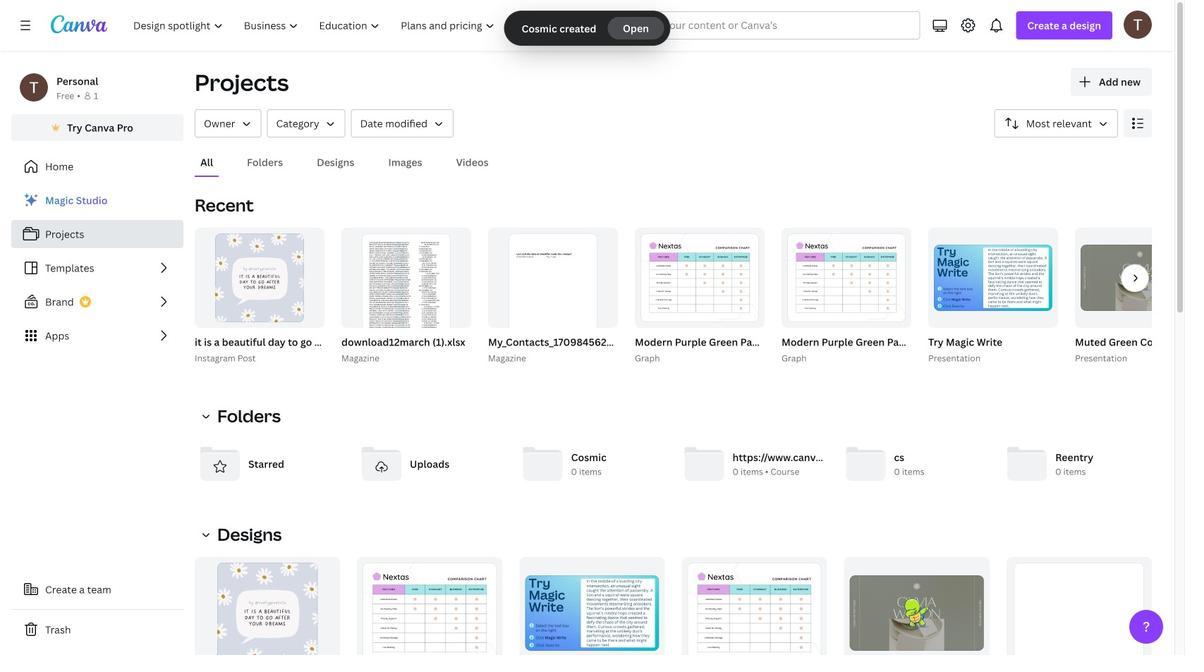 Task type: describe. For each thing, give the bounding box(es) containing it.
Owner button
[[195, 109, 261, 138]]

Date modified button
[[351, 109, 454, 138]]

terry turtle image
[[1124, 10, 1152, 39]]



Task type: vqa. For each thing, say whether or not it's contained in the screenshot.
See All link
no



Task type: locate. For each thing, give the bounding box(es) containing it.
list
[[11, 186, 183, 350]]

Search search field
[[629, 12, 892, 39]]

Sort by button
[[995, 109, 1118, 138]]

Category button
[[267, 109, 345, 138]]

group
[[192, 228, 400, 365], [195, 228, 325, 328], [339, 228, 471, 365], [342, 228, 471, 349], [485, 228, 633, 365], [632, 228, 902, 365], [779, 228, 1049, 365], [782, 228, 912, 328], [926, 228, 1058, 365], [929, 228, 1058, 328], [1072, 228, 1185, 365], [1075, 228, 1185, 328], [195, 557, 340, 655], [357, 557, 503, 655], [520, 557, 665, 655], [682, 557, 827, 655], [844, 557, 990, 655], [1007, 557, 1152, 655]]

top level navigation element
[[124, 11, 567, 40]]

None search field
[[601, 11, 920, 40]]

status
[[505, 11, 670, 45]]



